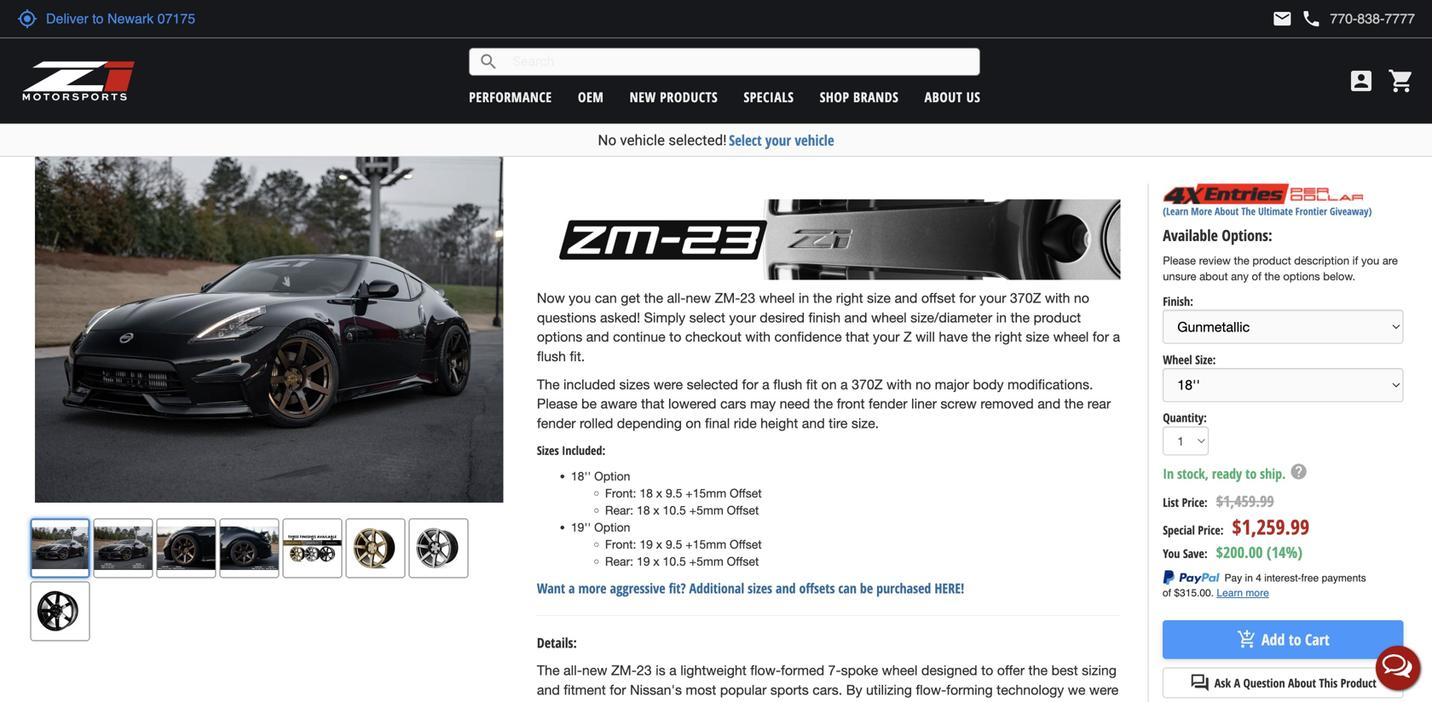 Task type: describe. For each thing, give the bounding box(es) containing it.
question
[[1244, 676, 1286, 692]]

height
[[761, 416, 799, 432]]

ask
[[1215, 676, 1232, 692]]

options inside the now you can get the all-new zm-23 wheel in the right size and offset for your 370z with no questions asked! simply select your desired finish and wheel size/diameter in the product options and continue to checkout with confidence that your z will have the right size wheel for a flush fit.
[[537, 329, 583, 345]]

the up finish
[[813, 290, 833, 306]]

0 horizontal spatial on
[[686, 416, 701, 432]]

additional
[[690, 579, 745, 598]]

more
[[1192, 204, 1213, 218]]

the right have
[[972, 329, 991, 345]]

unsure
[[1163, 270, 1197, 283]]

included:
[[562, 443, 606, 459]]

0 horizontal spatial in
[[799, 290, 810, 306]]

you inside (learn more about the ultimate frontier giveaway) available options: please review the product description if you are unsure about any of the options below.
[[1362, 254, 1380, 267]]

below.
[[1324, 270, 1356, 283]]

weight
[[1044, 702, 1084, 703]]

that inside the all-new zm-23 is a lightweight flow-formed 7-spoke wheel designed to offer the best sizing and fitment for nissan's most popular sports cars. by utilizing flow-forming technology we were able to produce a wheel that offers exceptional durability while maintaining a lower weight a
[[688, 702, 711, 703]]

wheel size:
[[1163, 352, 1217, 368]]

with inside the included sizes were selected for a flush fit on a 370z with no major body modifications. please be aware that lowered cars may need the front fender liner screw removed and the rear fender rolled depending on final ride height and tire size.
[[887, 377, 912, 393]]

1 vertical spatial can
[[839, 579, 857, 598]]

need
[[780, 396, 810, 412]]

options inside (learn more about the ultimate frontier giveaway) available options: please review the product description if you are unsure about any of the options below.
[[1284, 270, 1321, 283]]

23 inside the now you can get the all-new zm-23 wheel in the right size and offset for your 370z with no questions asked! simply select your desired finish and wheel size/diameter in the product options and continue to checkout with confidence that your z will have the right size wheel for a flush fit.
[[741, 290, 756, 306]]

the for the all-new zm-23 is a lightweight flow-formed 7-spoke wheel designed to offer the best sizing and fitment for nissan's most popular sports cars. by utilizing flow-forming technology we were able to produce a wheel that offers exceptional durability while maintaining a lower weight a
[[537, 663, 560, 679]]

sizes inside the included sizes were selected for a flush fit on a 370z with no major body modifications. please be aware that lowered cars may need the front fender liner screw removed and the rear fender rolled depending on final ride height and tire size.
[[620, 377, 650, 393]]

23 inside z1 zm-23 370z wheel package star star star star star 5/5 - (6 reviews) brand: z1 motorsports fits models: 370z...
[[584, 65, 604, 95]]

final
[[705, 416, 730, 432]]

to left offer
[[982, 663, 994, 679]]

(14%)
[[1267, 543, 1303, 563]]

ride
[[734, 416, 757, 432]]

no inside the now you can get the all-new zm-23 wheel in the right size and offset for your 370z with no questions asked! simply select your desired finish and wheel size/diameter in the product options and continue to checkout with confidence that your z will have the right size wheel for a flush fit.
[[1075, 290, 1090, 306]]

!
[[961, 579, 965, 598]]

offset
[[922, 290, 956, 306]]

0 vertical spatial new
[[630, 88, 656, 106]]

phone link
[[1302, 9, 1416, 29]]

we
[[1068, 683, 1086, 698]]

that inside the included sizes were selected for a flush fit on a 370z with no major body modifications. please be aware that lowered cars may need the front fender liner screw removed and the rear fender rolled depending on final ride height and tire size.
[[641, 396, 665, 412]]

to down the fitment on the left
[[567, 702, 579, 703]]

can inside the now you can get the all-new zm-23 wheel in the right size and offset for your 370z with no questions asked! simply select your desired finish and wheel size/diameter in the product options and continue to checkout with confidence that your z will have the right size wheel for a flush fit.
[[595, 290, 617, 306]]

is
[[656, 663, 666, 679]]

1 +5mm from the top
[[690, 504, 724, 518]]

now you can get the all-new zm-23 wheel in the right size and offset for your 370z with no questions asked! simply select your desired finish and wheel size/diameter in the product options and continue to checkout with confidence that your z will have the right size wheel for a flush fit.
[[537, 290, 1121, 365]]

1 star from the left
[[524, 99, 541, 116]]

performance
[[469, 88, 552, 106]]

phone
[[1302, 9, 1322, 29]]

description
[[1295, 254, 1350, 267]]

sizes
[[537, 443, 559, 459]]

wheel up "desired"
[[760, 290, 795, 306]]

rear
[[1088, 396, 1111, 412]]

get
[[621, 290, 641, 306]]

1 option from the top
[[595, 469, 631, 483]]

screw
[[941, 396, 977, 412]]

and inside the all-new zm-23 is a lightweight flow-formed 7-spoke wheel designed to offer the best sizing and fitment for nissan's most popular sports cars. by utilizing flow-forming technology we were able to produce a wheel that offers exceptional durability while maintaining a lower weight a
[[537, 683, 560, 698]]

1 vertical spatial 19
[[637, 555, 650, 569]]

(learn more about the ultimate frontier giveaway) available options: please review the product description if you are unsure about any of the options below.
[[1163, 204, 1399, 283]]

about us link
[[925, 88, 981, 106]]

review
[[1200, 254, 1231, 267]]

ready
[[1213, 465, 1243, 483]]

depending
[[617, 416, 682, 432]]

for inside the all-new zm-23 is a lightweight flow-formed 7-spoke wheel designed to offer the best sizing and fitment for nissan's most popular sports cars. by utilizing flow-forming technology we were able to produce a wheel that offers exceptional durability while maintaining a lower weight a
[[610, 683, 626, 698]]

size.
[[852, 416, 879, 432]]

no vehicle selected! select your vehicle
[[598, 130, 835, 150]]

specials
[[744, 88, 794, 106]]

2 +15mm from the top
[[686, 538, 727, 552]]

z1 for products
[[120, 36, 130, 53]]

2 10.5 from the top
[[663, 555, 686, 569]]

1 horizontal spatial on
[[822, 377, 837, 393]]

shop
[[820, 88, 850, 106]]

the up simply
[[644, 290, 664, 306]]

about
[[1200, 270, 1229, 283]]

and left tire
[[802, 416, 825, 432]]

1 vertical spatial in
[[997, 310, 1007, 326]]

0 horizontal spatial right
[[836, 290, 864, 306]]

no inside the included sizes were selected for a flush fit on a 370z with no major body modifications. please be aware that lowered cars may need the front fender liner screw removed and the rear fender rolled depending on final ride height and tire size.
[[916, 377, 931, 393]]

available
[[1163, 225, 1219, 246]]

models:
[[543, 143, 581, 160]]

your left z
[[873, 329, 900, 345]]

0 horizontal spatial with
[[746, 329, 771, 345]]

0 vertical spatial 18
[[640, 486, 653, 501]]

z1 motorsports link
[[558, 121, 629, 137]]

about us
[[925, 88, 981, 106]]

about inside the question_answer ask a question about this product
[[1289, 676, 1317, 692]]

1 10.5 from the top
[[663, 504, 686, 518]]

spoke
[[841, 663, 879, 679]]

select your vehicle link
[[729, 130, 835, 150]]

price: for $1,259.99
[[1199, 522, 1224, 538]]

performance parts
[[14, 36, 100, 53]]

frontier
[[1296, 204, 1328, 218]]

1 vertical spatial be
[[860, 579, 873, 598]]

oem
[[578, 88, 604, 106]]

1 +15mm from the top
[[686, 486, 727, 501]]

z
[[904, 329, 912, 345]]

major
[[935, 377, 970, 393]]

ship.
[[1261, 465, 1286, 483]]

wheel up 'modifications.'
[[1054, 329, 1089, 345]]

zm- inside z1 zm-23 370z wheel package star star star star star 5/5 - (6 reviews) brand: z1 motorsports fits models: 370z...
[[550, 65, 584, 95]]

were inside the included sizes were selected for a flush fit on a 370z with no major body modifications. please be aware that lowered cars may need the front fender liner screw removed and the rear fender rolled depending on final ride height and tire size.
[[654, 377, 683, 393]]

a
[[1235, 676, 1241, 692]]

you
[[1163, 546, 1181, 562]]

and left offset
[[895, 290, 918, 306]]

2 rear: from the top
[[605, 555, 634, 569]]

this
[[1320, 676, 1338, 692]]

any
[[1232, 270, 1249, 283]]

purchased
[[877, 579, 932, 598]]

2 front: from the top
[[605, 538, 637, 552]]

sizing
[[1082, 663, 1117, 679]]

wheel down nissan's
[[648, 702, 684, 703]]

370z inside the included sizes were selected for a flush fit on a 370z with no major body modifications. please be aware that lowered cars may need the front fender liner screw removed and the rear fender rolled depending on final ride height and tire size.
[[852, 377, 883, 393]]

in stock, ready to ship. help
[[1163, 463, 1309, 483]]

designed
[[922, 663, 978, 679]]

shopping_cart
[[1388, 67, 1416, 95]]

1 front: from the top
[[605, 486, 637, 501]]

rolled
[[580, 416, 614, 432]]

and down asked!
[[586, 329, 609, 345]]

liner
[[912, 396, 937, 412]]

help
[[1290, 463, 1309, 481]]

continue
[[613, 329, 666, 345]]

0 vertical spatial about
[[925, 88, 963, 106]]

wheel up z
[[872, 310, 907, 326]]

aware
[[601, 396, 638, 412]]

most
[[686, 683, 717, 698]]

cart
[[1306, 630, 1330, 651]]

the right "of"
[[1265, 270, 1281, 283]]

lightweight
[[681, 663, 747, 679]]

add
[[1262, 630, 1286, 651]]

exceptional
[[753, 702, 823, 703]]

finish:
[[1163, 293, 1194, 310]]

370z inside the now you can get the all-new zm-23 wheel in the right size and offset for your 370z with no questions asked! simply select your desired finish and wheel size/diameter in the product options and continue to checkout with confidence that your z will have the right size wheel for a flush fit.
[[1011, 290, 1042, 306]]

z1 zm-23 370z wheel package star star star star star 5/5 - (6 reviews) brand: z1 motorsports fits models: 370z...
[[524, 65, 786, 160]]

product inside (learn more about the ultimate frontier giveaway) available options: please review the product description if you are unsure about any of the options below.
[[1253, 254, 1292, 267]]

1 horizontal spatial fender
[[869, 396, 908, 412]]

to inside the now you can get the all-new zm-23 wheel in the right size and offset for your 370z with no questions asked! simply select your desired finish and wheel size/diameter in the product options and continue to checkout with confidence that your z will have the right size wheel for a flush fit.
[[670, 329, 682, 345]]

that inside the now you can get the all-new zm-23 wheel in the right size and offset for your 370z with no questions asked! simply select your desired finish and wheel size/diameter in the product options and continue to checkout with confidence that your z will have the right size wheel for a flush fit.
[[846, 329, 870, 345]]

technology
[[997, 683, 1065, 698]]

details:
[[537, 634, 577, 652]]

370z inside z1 zm-23 370z wheel package star star star star star 5/5 - (6 reviews) brand: z1 motorsports fits models: 370z...
[[610, 65, 650, 95]]

popular
[[720, 683, 767, 698]]

1 vertical spatial size
[[1026, 329, 1050, 345]]

save:
[[1184, 546, 1208, 562]]

brands
[[854, 88, 899, 106]]

may
[[750, 396, 776, 412]]

for inside the included sizes were selected for a flush fit on a 370z with no major body modifications. please be aware that lowered cars may need the front fender liner screw removed and the rear fender rolled depending on final ride height and tire size.
[[742, 377, 759, 393]]

list
[[1163, 495, 1179, 511]]

of
[[1252, 270, 1262, 283]]

18'' option front: 18 x 9.5 +15mm offset rear: 18 x 10.5 +5mm offset 19'' option front: 19 x 9.5 +15mm offset rear: 19 x 10.5 +5mm offset
[[571, 469, 762, 569]]

1 horizontal spatial vehicle
[[795, 130, 835, 150]]

mail
[[1273, 9, 1293, 29]]

0 vertical spatial size
[[867, 290, 891, 306]]

to right add
[[1289, 630, 1302, 651]]

z1 motorsports logo image
[[21, 60, 136, 102]]

question_answer
[[1190, 673, 1211, 694]]

1 horizontal spatial wheel
[[1163, 352, 1193, 368]]

the up "any"
[[1234, 254, 1250, 267]]



Task type: locate. For each thing, give the bounding box(es) containing it.
1 horizontal spatial can
[[839, 579, 857, 598]]

18
[[640, 486, 653, 501], [637, 504, 650, 518]]

zm- up the select
[[715, 290, 741, 306]]

search
[[479, 52, 499, 72]]

to inside the "in stock, ready to ship. help"
[[1246, 465, 1257, 483]]

18 down "depending"
[[640, 486, 653, 501]]

0 vertical spatial zm-
[[550, 65, 584, 95]]

products
[[133, 36, 174, 53]]

sizes right additional
[[748, 579, 773, 598]]

2 vertical spatial z1
[[558, 121, 569, 137]]

new up the select
[[686, 290, 711, 306]]

your right the select on the top right
[[766, 130, 792, 150]]

1 vertical spatial you
[[569, 290, 591, 306]]

all- up the fitment on the left
[[564, 663, 582, 679]]

be down included in the left of the page
[[582, 396, 597, 412]]

$1,459.99
[[1217, 491, 1275, 512]]

here link
[[935, 579, 961, 598]]

the down details:
[[537, 663, 560, 679]]

2 vertical spatial new
[[582, 663, 608, 679]]

forming
[[947, 683, 993, 698]]

all- inside the all-new zm-23 is a lightweight flow-formed 7-spoke wheel designed to offer the best sizing and fitment for nissan's most popular sports cars. by utilizing flow-forming technology we were able to produce a wheel that offers exceptional durability while maintaining a lower weight a
[[564, 663, 582, 679]]

new inside the now you can get the all-new zm-23 wheel in the right size and offset for your 370z with no questions asked! simply select your desired finish and wheel size/diameter in the product options and continue to checkout with confidence that your z will have the right size wheel for a flush fit.
[[686, 290, 711, 306]]

the down fit on the right bottom
[[814, 396, 833, 412]]

be inside the included sizes were selected for a flush fit on a 370z with no major body modifications. please be aware that lowered cars may need the front fender liner screw removed and the rear fender rolled depending on final ride height and tire size.
[[582, 396, 597, 412]]

fender up sizes
[[537, 416, 576, 432]]

flow-
[[751, 663, 781, 679], [916, 683, 947, 698]]

now
[[537, 290, 565, 306]]

can right offsets
[[839, 579, 857, 598]]

1 horizontal spatial sizes
[[748, 579, 773, 598]]

1 vertical spatial 23
[[741, 290, 756, 306]]

options down "questions"
[[537, 329, 583, 345]]

be
[[582, 396, 597, 412], [860, 579, 873, 598]]

cars
[[721, 396, 747, 412]]

1 horizontal spatial that
[[688, 702, 711, 703]]

checkout
[[686, 329, 742, 345]]

that right confidence
[[846, 329, 870, 345]]

0 horizontal spatial flow-
[[751, 663, 781, 679]]

all- inside the now you can get the all-new zm-23 wheel in the right size and offset for your 370z with no questions asked! simply select your desired finish and wheel size/diameter in the product options and continue to checkout with confidence that your z will have the right size wheel for a flush fit.
[[667, 290, 686, 306]]

0 vertical spatial right
[[836, 290, 864, 306]]

the
[[1234, 254, 1250, 267], [1265, 270, 1281, 283], [644, 290, 664, 306], [813, 290, 833, 306], [1011, 310, 1030, 326], [972, 329, 991, 345], [814, 396, 833, 412], [1065, 396, 1084, 412], [1029, 663, 1048, 679]]

modifications.
[[1008, 377, 1094, 393]]

2 +5mm from the top
[[690, 555, 724, 569]]

1 vertical spatial the
[[537, 377, 560, 393]]

sizes up aware
[[620, 377, 650, 393]]

the left rear
[[1065, 396, 1084, 412]]

0 horizontal spatial flush
[[537, 349, 566, 365]]

by
[[847, 683, 863, 698]]

about left this
[[1289, 676, 1317, 692]]

2 option from the top
[[595, 521, 631, 535]]

0 vertical spatial with
[[1045, 290, 1071, 306]]

1 vertical spatial zm-
[[715, 290, 741, 306]]

1 horizontal spatial 23
[[637, 663, 652, 679]]

shopping_cart link
[[1384, 67, 1416, 95]]

price: inside special price: $1,259.99 you save: $200.00 (14%)
[[1199, 522, 1224, 538]]

0 horizontal spatial no
[[916, 377, 931, 393]]

wheel up utilizing
[[882, 663, 918, 679]]

z1 right search
[[524, 65, 544, 95]]

0 vertical spatial flow-
[[751, 663, 781, 679]]

1 vertical spatial +15mm
[[686, 538, 727, 552]]

5 star from the left
[[593, 99, 610, 116]]

$1,259.99
[[1233, 513, 1310, 541]]

1 vertical spatial rear:
[[605, 555, 634, 569]]

1 vertical spatial about
[[1215, 204, 1239, 218]]

1 horizontal spatial 370z
[[852, 377, 883, 393]]

select
[[729, 130, 762, 150]]

you inside the now you can get the all-new zm-23 wheel in the right size and offset for your 370z with no questions asked! simply select your desired finish and wheel size/diameter in the product options and continue to checkout with confidence that your z will have the right size wheel for a flush fit.
[[569, 290, 591, 306]]

1 horizontal spatial flow-
[[916, 683, 947, 698]]

9.5 down "depending"
[[666, 486, 683, 501]]

fender up "size."
[[869, 396, 908, 412]]

0 vertical spatial 370z
[[610, 65, 650, 95]]

can up asked!
[[595, 290, 617, 306]]

special
[[1163, 522, 1196, 538]]

+15mm up additional
[[686, 538, 727, 552]]

rear: down included:
[[605, 504, 634, 518]]

2 horizontal spatial 23
[[741, 290, 756, 306]]

1 vertical spatial all-
[[564, 663, 582, 679]]

options:
[[1222, 225, 1273, 246]]

front: down included:
[[605, 486, 637, 501]]

fits
[[524, 143, 541, 160]]

0 horizontal spatial all-
[[564, 663, 582, 679]]

0 vertical spatial front:
[[605, 486, 637, 501]]

about left us
[[925, 88, 963, 106]]

question_answer ask a question about this product
[[1190, 673, 1377, 694]]

1 9.5 from the top
[[666, 486, 683, 501]]

product up 'modifications.'
[[1034, 310, 1082, 326]]

0 horizontal spatial vehicle
[[620, 132, 665, 149]]

a inside the now you can get the all-new zm-23 wheel in the right size and offset for your 370z with no questions asked! simply select your desired finish and wheel size/diameter in the product options and continue to checkout with confidence that your z will have the right size wheel for a flush fit.
[[1113, 329, 1121, 345]]

oem link
[[578, 88, 604, 106]]

cars.
[[813, 683, 843, 698]]

new
[[630, 88, 656, 106], [686, 290, 711, 306], [582, 663, 608, 679]]

sports
[[771, 683, 809, 698]]

1 horizontal spatial flush
[[774, 377, 803, 393]]

new up the fitment on the left
[[582, 663, 608, 679]]

us
[[967, 88, 981, 106]]

nissan's
[[630, 683, 682, 698]]

right
[[836, 290, 864, 306], [995, 329, 1022, 345]]

2 vertical spatial 370z
[[852, 377, 883, 393]]

for up rear
[[1093, 329, 1110, 345]]

were up lowered
[[654, 377, 683, 393]]

for up size/diameter
[[960, 290, 976, 306]]

0 horizontal spatial were
[[654, 377, 683, 393]]

1 horizontal spatial all-
[[667, 290, 686, 306]]

0 vertical spatial price:
[[1182, 495, 1208, 511]]

0 horizontal spatial sizes
[[620, 377, 650, 393]]

the inside the all-new zm-23 is a lightweight flow-formed 7-spoke wheel designed to offer the best sizing and fitment for nissan's most popular sports cars. by utilizing flow-forming technology we were able to produce a wheel that offers exceptional durability while maintaining a lower weight a
[[537, 663, 560, 679]]

0 vertical spatial 23
[[584, 65, 604, 95]]

were down sizing on the right bottom
[[1090, 683, 1119, 698]]

flush inside the now you can get the all-new zm-23 wheel in the right size and offset for your 370z with no questions asked! simply select your desired finish and wheel size/diameter in the product options and continue to checkout with confidence that your z will have the right size wheel for a flush fit.
[[537, 349, 566, 365]]

1 vertical spatial please
[[537, 396, 578, 412]]

you right 'if'
[[1362, 254, 1380, 267]]

vehicle right no
[[620, 132, 665, 149]]

and up able
[[537, 683, 560, 698]]

offer
[[998, 663, 1025, 679]]

0 vertical spatial product
[[1253, 254, 1292, 267]]

front: up aggressive
[[605, 538, 637, 552]]

z1 products link
[[120, 36, 174, 53]]

desired
[[760, 310, 805, 326]]

zm- inside the now you can get the all-new zm-23 wheel in the right size and offset for your 370z with no questions asked! simply select your desired finish and wheel size/diameter in the product options and continue to checkout with confidence that your z will have the right size wheel for a flush fit.
[[715, 290, 741, 306]]

in up finish
[[799, 290, 810, 306]]

price: up save:
[[1199, 522, 1224, 538]]

the left included in the left of the page
[[537, 377, 560, 393]]

1 vertical spatial 10.5
[[663, 555, 686, 569]]

9.5 up fit?
[[666, 538, 683, 552]]

0 vertical spatial options
[[1284, 270, 1321, 283]]

1 horizontal spatial z1
[[524, 65, 544, 95]]

flush up the need
[[774, 377, 803, 393]]

1 horizontal spatial zm-
[[611, 663, 637, 679]]

0 vertical spatial that
[[846, 329, 870, 345]]

0 horizontal spatial fender
[[537, 416, 576, 432]]

here
[[935, 579, 961, 598]]

x
[[657, 486, 663, 501], [654, 504, 660, 518], [657, 538, 663, 552], [654, 555, 660, 569]]

1 horizontal spatial new
[[630, 88, 656, 106]]

1 vertical spatial right
[[995, 329, 1022, 345]]

flow- down designed
[[916, 683, 947, 698]]

z1 up models: at the top
[[558, 121, 569, 137]]

price:
[[1182, 495, 1208, 511], [1199, 522, 1224, 538]]

lower
[[1007, 702, 1040, 703]]

flow- up popular
[[751, 663, 781, 679]]

0 vertical spatial in
[[799, 290, 810, 306]]

option right 18''
[[595, 469, 631, 483]]

that up "depending"
[[641, 396, 665, 412]]

1 horizontal spatial about
[[1215, 204, 1239, 218]]

1 vertical spatial +5mm
[[690, 555, 724, 569]]

performance
[[14, 36, 74, 53]]

my_location
[[17, 9, 38, 29]]

0 vertical spatial option
[[595, 469, 631, 483]]

shop brands
[[820, 88, 899, 106]]

0 vertical spatial +5mm
[[690, 504, 724, 518]]

for up produce
[[610, 683, 626, 698]]

fit.
[[570, 349, 585, 365]]

options down description
[[1284, 270, 1321, 283]]

0 vertical spatial rear:
[[605, 504, 634, 518]]

2 9.5 from the top
[[666, 538, 683, 552]]

z1
[[120, 36, 130, 53], [524, 65, 544, 95], [558, 121, 569, 137]]

1 vertical spatial on
[[686, 416, 701, 432]]

0 horizontal spatial please
[[537, 396, 578, 412]]

0 horizontal spatial options
[[537, 329, 583, 345]]

in
[[1163, 465, 1174, 483]]

asked!
[[600, 310, 641, 326]]

please inside the included sizes were selected for a flush fit on a 370z with no major body modifications. please be aware that lowered cars may need the front fender liner screw removed and the rear fender rolled depending on final ride height and tire size.
[[537, 396, 578, 412]]

1 vertical spatial sizes
[[748, 579, 773, 598]]

size left offset
[[867, 290, 891, 306]]

price: inside list price: $1,459.99
[[1182, 495, 1208, 511]]

0 vertical spatial no
[[1075, 290, 1090, 306]]

0 vertical spatial the
[[1242, 204, 1256, 218]]

23 up checkout
[[741, 290, 756, 306]]

price: for $1,459.99
[[1182, 495, 1208, 511]]

motorsports
[[572, 121, 629, 137]]

18''
[[571, 469, 591, 483]]

1 rear: from the top
[[605, 504, 634, 518]]

stock,
[[1178, 465, 1209, 483]]

the included sizes were selected for a flush fit on a 370z with no major body modifications. please be aware that lowered cars may need the front fender liner screw removed and the rear fender rolled depending on final ride height and tire size.
[[537, 377, 1111, 432]]

0 vertical spatial fender
[[869, 396, 908, 412]]

your
[[766, 130, 792, 150], [980, 290, 1007, 306], [730, 310, 756, 326], [873, 329, 900, 345]]

parts
[[77, 36, 100, 53]]

please inside (learn more about the ultimate frontier giveaway) available options: please review the product description if you are unsure about any of the options below.
[[1163, 254, 1197, 267]]

special price: $1,259.99 you save: $200.00 (14%)
[[1163, 513, 1310, 563]]

1 vertical spatial 9.5
[[666, 538, 683, 552]]

0 horizontal spatial that
[[641, 396, 665, 412]]

selected!
[[669, 132, 727, 149]]

on
[[822, 377, 837, 393], [686, 416, 701, 432]]

in right size/diameter
[[997, 310, 1007, 326]]

2 horizontal spatial z1
[[558, 121, 569, 137]]

1 horizontal spatial options
[[1284, 270, 1321, 283]]

1 vertical spatial 18
[[637, 504, 650, 518]]

0 vertical spatial all-
[[667, 290, 686, 306]]

select
[[690, 310, 726, 326]]

were inside the all-new zm-23 is a lightweight flow-formed 7-spoke wheel designed to offer the best sizing and fitment for nissan's most popular sports cars. by utilizing flow-forming technology we were able to produce a wheel that offers exceptional durability while maintaining a lower weight a
[[1090, 683, 1119, 698]]

utilizing
[[867, 683, 913, 698]]

zm- up produce
[[611, 663, 637, 679]]

1 horizontal spatial were
[[1090, 683, 1119, 698]]

370z...
[[584, 145, 617, 159]]

0 horizontal spatial product
[[1034, 310, 1082, 326]]

in
[[799, 290, 810, 306], [997, 310, 1007, 326]]

list price: $1,459.99
[[1163, 491, 1275, 512]]

new inside the all-new zm-23 is a lightweight flow-formed 7-spoke wheel designed to offer the best sizing and fitment for nissan's most popular sports cars. by utilizing flow-forming technology we were able to produce a wheel that offers exceptional durability while maintaining a lower weight a
[[582, 663, 608, 679]]

23 inside the all-new zm-23 is a lightweight flow-formed 7-spoke wheel designed to offer the best sizing and fitment for nissan's most popular sports cars. by utilizing flow-forming technology we were able to produce a wheel that offers exceptional durability while maintaining a lower weight a
[[637, 663, 652, 679]]

the inside the all-new zm-23 is a lightweight flow-formed 7-spoke wheel designed to offer the best sizing and fitment for nissan's most popular sports cars. by utilizing flow-forming technology we were able to produce a wheel that offers exceptional durability while maintaining a lower weight a
[[1029, 663, 1048, 679]]

+15mm down final
[[686, 486, 727, 501]]

2 horizontal spatial new
[[686, 290, 711, 306]]

the up technology
[[1029, 663, 1048, 679]]

product inside the now you can get the all-new zm-23 wheel in the right size and offset for your 370z with no questions asked! simply select your desired finish and wheel size/diameter in the product options and continue to checkout with confidence that your z will have the right size wheel for a flush fit.
[[1034, 310, 1082, 326]]

0 vertical spatial +15mm
[[686, 486, 727, 501]]

mail link
[[1273, 9, 1293, 29]]

brand:
[[524, 121, 555, 137]]

right up body
[[995, 329, 1022, 345]]

that
[[846, 329, 870, 345], [641, 396, 665, 412], [688, 702, 711, 703]]

about right more
[[1215, 204, 1239, 218]]

options
[[1284, 270, 1321, 283], [537, 329, 583, 345]]

23 left is in the bottom of the page
[[637, 663, 652, 679]]

account_box link
[[1344, 67, 1380, 95]]

1 vertical spatial fender
[[537, 416, 576, 432]]

1 horizontal spatial product
[[1253, 254, 1292, 267]]

and left offsets
[[776, 579, 796, 598]]

the for the included sizes were selected for a flush fit on a 370z with no major body modifications. please be aware that lowered cars may need the front fender liner screw removed and the rear fender rolled depending on final ride height and tire size.
[[537, 377, 560, 393]]

and right finish
[[845, 310, 868, 326]]

0 vertical spatial were
[[654, 377, 683, 393]]

2 star from the left
[[541, 99, 559, 116]]

the up options:
[[1242, 204, 1256, 218]]

wheel inside z1 zm-23 370z wheel package star star star star star 5/5 - (6 reviews) brand: z1 motorsports fits models: 370z...
[[655, 65, 710, 95]]

offset
[[730, 486, 762, 501], [727, 504, 759, 518], [730, 538, 762, 552], [727, 555, 759, 569]]

0 vertical spatial z1
[[120, 36, 130, 53]]

rear:
[[605, 504, 634, 518], [605, 555, 634, 569]]

18 up aggressive
[[637, 504, 650, 518]]

1 horizontal spatial you
[[1362, 254, 1380, 267]]

23 up the z1 motorsports link
[[584, 65, 604, 95]]

1 vertical spatial that
[[641, 396, 665, 412]]

0 horizontal spatial can
[[595, 290, 617, 306]]

rear: up aggressive
[[605, 555, 634, 569]]

for up may
[[742, 377, 759, 393]]

1 vertical spatial with
[[746, 329, 771, 345]]

1 horizontal spatial size
[[1026, 329, 1050, 345]]

vehicle inside no vehicle selected! select your vehicle
[[620, 132, 665, 149]]

and down 'modifications.'
[[1038, 396, 1061, 412]]

2 horizontal spatial about
[[1289, 676, 1317, 692]]

0 horizontal spatial size
[[867, 290, 891, 306]]

you up "questions"
[[569, 290, 591, 306]]

the
[[1242, 204, 1256, 218], [537, 377, 560, 393], [537, 663, 560, 679]]

4 star from the left
[[576, 99, 593, 116]]

all- up simply
[[667, 290, 686, 306]]

your up checkout
[[730, 310, 756, 326]]

zm- inside the all-new zm-23 is a lightweight flow-formed 7-spoke wheel designed to offer the best sizing and fitment for nissan's most popular sports cars. by utilizing flow-forming technology we were able to produce a wheel that offers exceptional durability while maintaining a lower weight a
[[611, 663, 637, 679]]

z1 for zm-
[[524, 65, 544, 95]]

the inside the included sizes were selected for a flush fit on a 370z with no major body modifications. please be aware that lowered cars may need the front fender liner screw removed and the rear fender rolled depending on final ride height and tire size.
[[537, 377, 560, 393]]

1 horizontal spatial no
[[1075, 290, 1090, 306]]

confidence
[[775, 329, 842, 345]]

vehicle down shop
[[795, 130, 835, 150]]

that down most at the bottom
[[688, 702, 711, 703]]

specials link
[[744, 88, 794, 106]]

on down lowered
[[686, 416, 701, 432]]

to left ship.
[[1246, 465, 1257, 483]]

0 vertical spatial sizes
[[620, 377, 650, 393]]

new left products
[[630, 88, 656, 106]]

on right fit on the right bottom
[[822, 377, 837, 393]]

if
[[1353, 254, 1359, 267]]

the inside (learn more about the ultimate frontier giveaway) available options: please review the product description if you are unsure about any of the options below.
[[1242, 204, 1256, 218]]

size
[[867, 290, 891, 306], [1026, 329, 1050, 345]]

front:
[[605, 486, 637, 501], [605, 538, 637, 552]]

please down included in the left of the page
[[537, 396, 578, 412]]

Search search field
[[499, 49, 980, 75]]

0 horizontal spatial new
[[582, 663, 608, 679]]

3 star from the left
[[559, 99, 576, 116]]

size up 'modifications.'
[[1026, 329, 1050, 345]]

to down simply
[[670, 329, 682, 345]]

option right "19''"
[[595, 521, 631, 535]]

1 vertical spatial front:
[[605, 538, 637, 552]]

0 vertical spatial on
[[822, 377, 837, 393]]

while
[[887, 702, 918, 703]]

price: right list
[[1182, 495, 1208, 511]]

about
[[925, 88, 963, 106], [1215, 204, 1239, 218], [1289, 676, 1317, 692]]

right up finish
[[836, 290, 864, 306]]

the right size/diameter
[[1011, 310, 1030, 326]]

flush inside the included sizes were selected for a flush fit on a 370z with no major body modifications. please be aware that lowered cars may need the front fender liner screw removed and the rear fender rolled depending on final ride height and tire size.
[[774, 377, 803, 393]]

will
[[916, 329, 936, 345]]

wheel
[[655, 65, 710, 95], [1163, 352, 1193, 368]]

flush left the 'fit.'
[[537, 349, 566, 365]]

0 horizontal spatial zm-
[[550, 65, 584, 95]]

be left purchased at right bottom
[[860, 579, 873, 598]]

zm- up brand:
[[550, 65, 584, 95]]

1 vertical spatial wheel
[[1163, 352, 1193, 368]]

0 vertical spatial 19
[[640, 538, 653, 552]]

able
[[537, 702, 563, 703]]

your up size/diameter
[[980, 290, 1007, 306]]

about inside (learn more about the ultimate frontier giveaway) available options: please review the product description if you are unsure about any of the options below.
[[1215, 204, 1239, 218]]

have
[[939, 329, 968, 345]]

0 horizontal spatial wheel
[[655, 65, 710, 95]]

simply
[[644, 310, 686, 326]]

1 vertical spatial product
[[1034, 310, 1082, 326]]



Task type: vqa. For each thing, say whether or not it's contained in the screenshot.
THE SHOW
no



